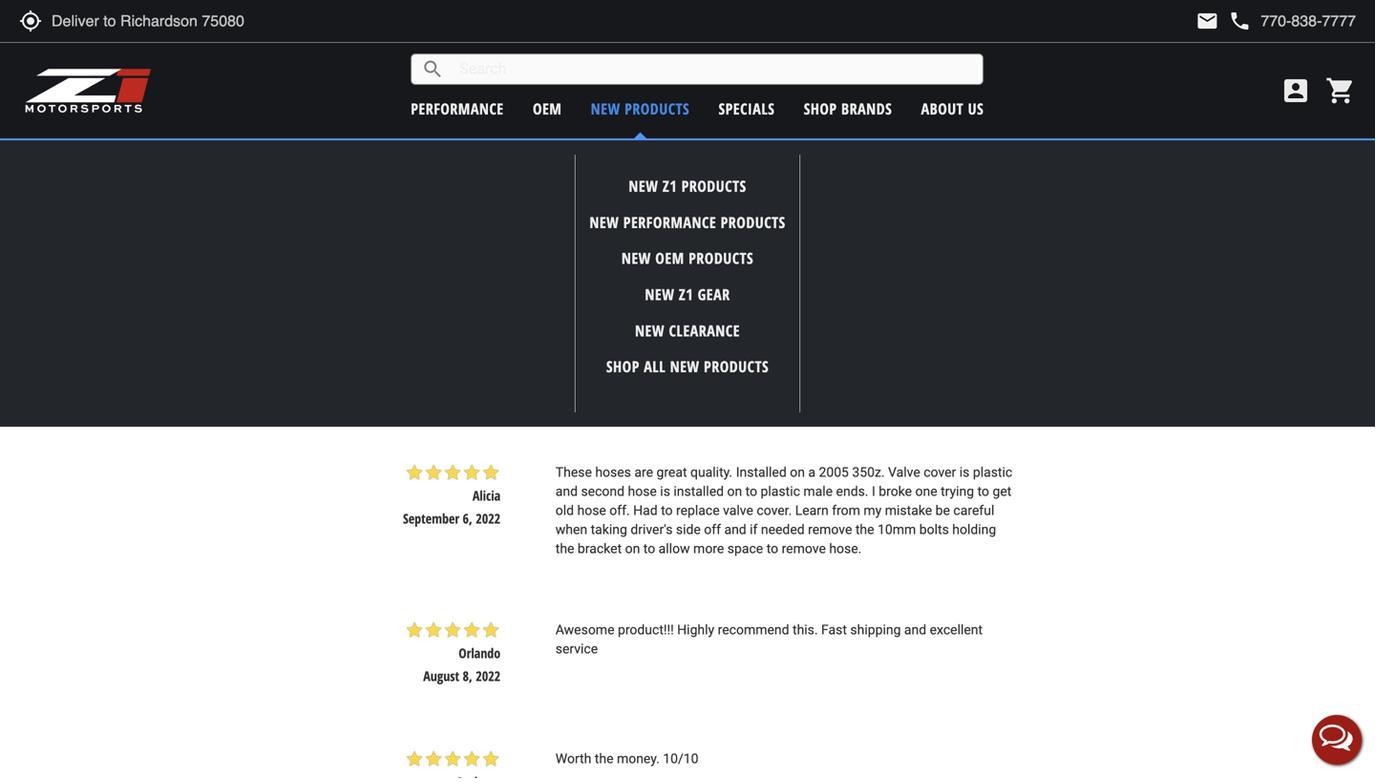 Task type: vqa. For each thing, say whether or not it's contained in the screenshot.
replace
yes



Task type: locate. For each thing, give the bounding box(es) containing it.
on up valve on the right bottom of page
[[727, 484, 742, 499]]

my
[[637, 206, 655, 222], [864, 503, 882, 518]]

0 vertical spatial one
[[736, 335, 758, 351]]

1 horizontal spatial one
[[916, 484, 938, 499]]

z1 left gear
[[679, 284, 694, 305]]

0 horizontal spatial great
[[574, 335, 605, 351]]

1 vertical spatial shop
[[606, 356, 640, 377]]

0 vertical spatial z1
[[663, 176, 677, 196]]

great
[[574, 335, 605, 351], [657, 465, 687, 480]]

to right had
[[661, 503, 673, 518]]

about us
[[921, 98, 984, 119]]

1 horizontal spatial plastic
[[973, 465, 1013, 480]]

products down your in the right top of the page
[[721, 212, 786, 232]]

plastic up get
[[973, 465, 1013, 480]]

careful
[[954, 503, 995, 518]]

0 vertical spatial great
[[574, 335, 605, 351]]

perfect left fit.
[[675, 77, 718, 93]]

from left nissan. in the right of the page
[[822, 335, 850, 351]]

awesome product!!! highly recommend this. fast shipping and excellent service
[[556, 622, 983, 657]]

cover
[[924, 465, 956, 480]]

money.
[[617, 751, 660, 767]]

products down fit great and are cheaper than one new hose from nissan.
[[704, 356, 769, 377]]

0 horizontal spatial my
[[637, 206, 655, 222]]

off.
[[610, 503, 630, 518]]

2022 inside the star star star star star orlando august 8, 2022
[[476, 667, 501, 685]]

perfect left "fit"
[[556, 206, 599, 222]]

mail link
[[1196, 10, 1219, 32]]

for
[[617, 206, 634, 222]]

shopping_cart
[[1326, 75, 1356, 106]]

september
[[403, 509, 459, 528]]

1 vertical spatial 2022
[[476, 667, 501, 685]]

new
[[591, 98, 621, 119], [762, 335, 786, 351]]

1 horizontal spatial new
[[762, 335, 786, 351]]

from down ends.
[[832, 503, 861, 518]]

plastic up cover.
[[761, 484, 800, 499]]

new left de
[[590, 212, 619, 232]]

one down cover
[[916, 484, 938, 499]]

a
[[808, 465, 816, 480]]

are
[[633, 335, 652, 351], [635, 465, 653, 480]]

are up all
[[633, 335, 652, 351]]

be
[[936, 503, 950, 518]]

are right hoses
[[635, 465, 653, 480]]

1 horizontal spatial shop
[[804, 98, 837, 119]]

and inside awesome product!!! highly recommend this. fast shipping and excellent service
[[904, 622, 927, 638]]

and up old
[[556, 484, 578, 499]]

vehicle right your in the right top of the page
[[776, 146, 820, 168]]

0 vertical spatial the
[[856, 522, 875, 538]]

1 vertical spatial are
[[635, 465, 653, 480]]

0 vertical spatial on
[[790, 465, 805, 480]]

1 vertical spatial the
[[556, 541, 574, 557]]

1 horizontal spatial my
[[864, 503, 882, 518]]

1 horizontal spatial oem
[[656, 248, 685, 269]]

vehicle
[[776, 146, 820, 168], [580, 148, 630, 167]]

select your vehicle link
[[702, 146, 820, 168]]

2 vertical spatial the
[[595, 751, 614, 767]]

1 horizontal spatial is
[[960, 465, 970, 480]]

are inside these hoses are great quality. installed on a 2005 350z. valve cover is plastic and second hose is installed on to plastic male ends. i broke one trying to get old hose off. had to replace valve cover. learn from my mistake be careful when taking driver's side off and if needed remove the 10mm bolts holding the bracket on to allow more space to remove hose.
[[635, 465, 653, 480]]

new z1 gear
[[645, 284, 730, 305]]

the
[[856, 522, 875, 538], [556, 541, 574, 557], [595, 751, 614, 767]]

my left de
[[637, 206, 655, 222]]

no vehicle selected! select your vehicle
[[555, 146, 820, 168]]

awesome
[[556, 622, 615, 638]]

2022 right 8,
[[476, 667, 501, 685]]

2 horizontal spatial hose
[[790, 335, 819, 351]]

0 vertical spatial remove
[[808, 522, 852, 538]]

worth the money. 10/10
[[556, 751, 699, 767]]

Search search field
[[444, 55, 983, 84]]

shop for shop all new products
[[606, 356, 640, 377]]

0 vertical spatial 2022
[[476, 509, 501, 528]]

i
[[872, 484, 876, 499]]

0 vertical spatial oem
[[533, 98, 562, 119]]

remove down the needed
[[782, 541, 826, 557]]

new down "new oem products" link
[[645, 284, 675, 305]]

1 vertical spatial new
[[762, 335, 786, 351]]

new right than
[[762, 335, 786, 351]]

1 vertical spatial one
[[916, 484, 938, 499]]

8,
[[463, 667, 473, 685]]

0 horizontal spatial on
[[625, 541, 640, 557]]

new products
[[591, 98, 690, 119]]

new up all
[[635, 320, 665, 341]]

new up for
[[629, 176, 658, 196]]

trying
[[941, 484, 974, 499]]

0 horizontal spatial new
[[591, 98, 621, 119]]

0 vertical spatial shop
[[804, 98, 837, 119]]

the up hose. at the right
[[856, 522, 875, 538]]

your
[[743, 146, 772, 168]]

1 vertical spatial on
[[727, 484, 742, 499]]

oem
[[533, 98, 562, 119], [656, 248, 685, 269]]

performance link
[[411, 98, 504, 119]]

hose left nissan. in the right of the page
[[790, 335, 819, 351]]

about us link
[[921, 98, 984, 119]]

oem down works
[[533, 98, 562, 119]]

oem down the performance
[[656, 248, 685, 269]]

1 vertical spatial perfect
[[556, 206, 599, 222]]

1 vertical spatial my
[[864, 503, 882, 518]]

de
[[659, 206, 675, 222]]

new for new z1 products
[[629, 176, 658, 196]]

new
[[629, 176, 658, 196], [590, 212, 619, 232], [622, 248, 651, 269], [645, 284, 675, 305], [635, 320, 665, 341], [670, 356, 700, 377]]

0 horizontal spatial hose
[[577, 503, 606, 518]]

when
[[556, 522, 588, 538]]

to down driver's
[[644, 541, 655, 557]]

star
[[405, 76, 424, 95], [424, 76, 443, 95], [443, 76, 462, 95], [462, 76, 482, 95], [482, 76, 501, 95], [405, 463, 424, 482], [424, 463, 443, 482], [443, 463, 462, 482], [462, 463, 482, 482], [482, 463, 501, 482], [405, 621, 424, 640], [424, 621, 443, 640], [443, 621, 462, 640], [462, 621, 482, 640], [482, 621, 501, 640], [405, 750, 424, 769], [424, 750, 443, 769], [443, 750, 462, 769], [462, 750, 482, 769], [482, 750, 501, 769]]

1 vertical spatial great
[[657, 465, 687, 480]]

products up gear
[[689, 248, 754, 269]]

1 horizontal spatial z1
[[679, 284, 694, 305]]

one inside these hoses are great quality. installed on a 2005 350z. valve cover is plastic and second hose is installed on to plastic male ends. i broke one trying to get old hose off. had to replace valve cover. learn from my mistake be careful when taking driver's side off and if needed remove the 10mm bolts holding the bracket on to allow more space to remove hose.
[[916, 484, 938, 499]]

highly
[[677, 622, 715, 638]]

to left get
[[978, 484, 990, 499]]

is left installed
[[660, 484, 670, 499]]

0 horizontal spatial the
[[556, 541, 574, 557]]

new z1 products link
[[629, 176, 747, 196]]

1 horizontal spatial hose
[[628, 484, 657, 499]]

mail
[[1196, 10, 1219, 32]]

2022 for star star star star star orlando august 8, 2022
[[476, 667, 501, 685]]

the down when
[[556, 541, 574, 557]]

phone
[[1229, 10, 1252, 32]]

1 vertical spatial plastic
[[761, 484, 800, 499]]

shop left brands
[[804, 98, 837, 119]]

z1 up de
[[663, 176, 677, 196]]

and left if
[[724, 522, 747, 538]]

new for new performance products
[[590, 212, 619, 232]]

0 horizontal spatial oem
[[533, 98, 562, 119]]

great right the fit
[[574, 335, 605, 351]]

products down the select in the right of the page
[[682, 176, 747, 196]]

the right worth
[[595, 751, 614, 767]]

bolts
[[920, 522, 949, 538]]

on down driver's
[[625, 541, 640, 557]]

great up installed
[[657, 465, 687, 480]]

2022 inside star star star star star alicia september 6, 2022
[[476, 509, 501, 528]]

1 2022 from the top
[[476, 509, 501, 528]]

new down for
[[622, 248, 651, 269]]

2 2022 from the top
[[476, 667, 501, 685]]

my down i at the right bottom
[[864, 503, 882, 518]]

hose down second
[[577, 503, 606, 518]]

my inside these hoses are great quality. installed on a 2005 350z. valve cover is plastic and second hose is installed on to plastic male ends. i broke one trying to get old hose off. had to replace valve cover. learn from my mistake be careful when taking driver's side off and if needed remove the 10mm bolts holding the bracket on to allow more space to remove hose.
[[864, 503, 882, 518]]

new down as
[[591, 98, 621, 119]]

products for new performance products
[[721, 212, 786, 232]]

0 horizontal spatial is
[[660, 484, 670, 499]]

remove up hose. at the right
[[808, 522, 852, 538]]

0 horizontal spatial shop
[[606, 356, 640, 377]]

2023
[[476, 122, 501, 140]]

1 vertical spatial z1
[[679, 284, 694, 305]]

on left a
[[790, 465, 805, 480]]

hose up had
[[628, 484, 657, 499]]

1 horizontal spatial on
[[727, 484, 742, 499]]

perfect
[[675, 77, 718, 93], [556, 206, 599, 222]]

1 vertical spatial oem
[[656, 248, 685, 269]]

0 horizontal spatial vehicle
[[580, 148, 630, 167]]

2022 right 6,
[[476, 509, 501, 528]]

one right than
[[736, 335, 758, 351]]

star star star star star
[[405, 750, 501, 769]]

and right the fit
[[608, 335, 630, 351]]

new products link
[[591, 98, 690, 119]]

vehicle right no in the left top of the page
[[580, 148, 630, 167]]

new z1 products
[[629, 176, 747, 196]]

1 vertical spatial from
[[832, 503, 861, 518]]

side
[[676, 522, 701, 538]]

2 vertical spatial on
[[625, 541, 640, 557]]

plastic
[[973, 465, 1013, 480], [761, 484, 800, 499]]

on
[[790, 465, 805, 480], [727, 484, 742, 499], [625, 541, 640, 557]]

star star star star star orlando august 8, 2022
[[405, 621, 501, 685]]

0 horizontal spatial z1
[[663, 176, 677, 196]]

is up 'trying'
[[960, 465, 970, 480]]

1 horizontal spatial great
[[657, 465, 687, 480]]

2022 for star star star star star alicia september 6, 2022
[[476, 509, 501, 528]]

0 vertical spatial plastic
[[973, 465, 1013, 480]]

had
[[633, 503, 658, 518]]

2022
[[476, 509, 501, 528], [476, 667, 501, 685]]

2 vertical spatial hose
[[577, 503, 606, 518]]

products for new oem products
[[689, 248, 754, 269]]

february
[[407, 122, 453, 140]]

z1 motorsports logo image
[[24, 67, 152, 115]]

0 vertical spatial perfect
[[675, 77, 718, 93]]

and right shipping
[[904, 622, 927, 638]]

2 horizontal spatial on
[[790, 465, 805, 480]]

0 horizontal spatial one
[[736, 335, 758, 351]]

this.
[[793, 622, 818, 638]]

great inside these hoses are great quality. installed on a 2005 350z. valve cover is plastic and second hose is installed on to plastic male ends. i broke one trying to get old hose off. had to replace valve cover. learn from my mistake be careful when taking driver's side off and if needed remove the 10mm bolts holding the bracket on to allow more space to remove hose.
[[657, 465, 687, 480]]

shop
[[804, 98, 837, 119], [606, 356, 640, 377]]

specials link
[[719, 98, 775, 119]]

10/10
[[663, 751, 699, 767]]

z1
[[663, 176, 677, 196], [679, 284, 694, 305]]

shop left all
[[606, 356, 640, 377]]

1 vertical spatial hose
[[628, 484, 657, 499]]



Task type: describe. For each thing, give the bounding box(es) containing it.
350z.
[[852, 465, 885, 480]]

brands
[[842, 98, 892, 119]]

new clearance link
[[635, 320, 740, 341]]

holding
[[953, 522, 996, 538]]

new down cheaper
[[670, 356, 700, 377]]

valve
[[888, 465, 921, 480]]

0 vertical spatial from
[[822, 335, 850, 351]]

these
[[556, 465, 592, 480]]

expected.
[[614, 77, 672, 93]]

new performance products link
[[590, 212, 786, 232]]

0 vertical spatial are
[[633, 335, 652, 351]]

august
[[423, 667, 459, 685]]

hose.
[[829, 541, 862, 557]]

recommend
[[718, 622, 789, 638]]

new z1 gear link
[[645, 284, 730, 305]]

perfect fit for my de
[[556, 206, 675, 222]]

products for new z1 products
[[682, 176, 747, 196]]

products
[[625, 98, 690, 119]]

old
[[556, 503, 574, 518]]

selected!
[[634, 148, 700, 167]]

nissan.
[[854, 335, 898, 351]]

vehicle inside no vehicle selected! select your vehicle
[[580, 148, 630, 167]]

more
[[693, 541, 724, 557]]

allow
[[659, 541, 690, 557]]

replace
[[676, 503, 720, 518]]

6,
[[463, 509, 473, 528]]

quality.
[[691, 465, 733, 480]]

to down installed
[[746, 484, 757, 499]]

than
[[707, 335, 733, 351]]

new for new z1 gear
[[645, 284, 675, 305]]

star star star star star roman february 26, 2023
[[405, 76, 501, 140]]

0 vertical spatial is
[[960, 465, 970, 480]]

alicia
[[473, 486, 501, 505]]

new oem products link
[[622, 248, 754, 269]]

get
[[993, 484, 1012, 499]]

shipping
[[850, 622, 901, 638]]

new oem products
[[622, 248, 754, 269]]

all
[[644, 356, 666, 377]]

male
[[804, 484, 833, 499]]

mail phone
[[1196, 10, 1252, 32]]

works as expected. perfect fit.
[[556, 77, 737, 93]]

service
[[556, 641, 598, 657]]

valve
[[723, 503, 754, 518]]

1 vertical spatial remove
[[782, 541, 826, 557]]

us
[[968, 98, 984, 119]]

as
[[596, 77, 611, 93]]

from inside these hoses are great quality. installed on a 2005 350z. valve cover is plastic and second hose is installed on to plastic male ends. i broke one trying to get old hose off. had to replace valve cover. learn from my mistake be careful when taking driver's side off and if needed remove the 10mm bolts holding the bracket on to allow more space to remove hose.
[[832, 503, 861, 518]]

new for new clearance
[[635, 320, 665, 341]]

10mm
[[878, 522, 916, 538]]

to down the needed
[[767, 541, 779, 557]]

fit
[[602, 206, 614, 222]]

shop for shop brands
[[804, 98, 837, 119]]

off
[[704, 522, 721, 538]]

shopping_cart link
[[1321, 75, 1356, 106]]

fit great and are cheaper than one new hose from nissan.
[[556, 335, 898, 351]]

performance
[[411, 98, 504, 119]]

new clearance
[[635, 320, 740, 341]]

clearance
[[669, 320, 740, 341]]

0 horizontal spatial perfect
[[556, 206, 599, 222]]

2005
[[819, 465, 849, 480]]

fast
[[821, 622, 847, 638]]

gear
[[698, 284, 730, 305]]

0 horizontal spatial plastic
[[761, 484, 800, 499]]

mistake
[[885, 503, 932, 518]]

bracket
[[578, 541, 622, 557]]

excellent
[[930, 622, 983, 638]]

1 horizontal spatial the
[[595, 751, 614, 767]]

no
[[555, 148, 576, 167]]

fit
[[556, 335, 571, 351]]

cover.
[[757, 503, 792, 518]]

fit.
[[721, 77, 737, 93]]

select
[[702, 146, 739, 168]]

shop brands
[[804, 98, 892, 119]]

shop brands link
[[804, 98, 892, 119]]

shop all new products link
[[606, 356, 769, 377]]

new for new oem products
[[622, 248, 651, 269]]

account_box
[[1281, 75, 1311, 106]]

installed
[[736, 465, 787, 480]]

26,
[[457, 122, 473, 140]]

0 vertical spatial my
[[637, 206, 655, 222]]

second
[[581, 484, 625, 499]]

1 horizontal spatial perfect
[[675, 77, 718, 93]]

0 vertical spatial hose
[[790, 335, 819, 351]]

if
[[750, 522, 758, 538]]

z1 for products
[[663, 176, 677, 196]]

account_box link
[[1276, 75, 1316, 106]]

these hoses are great quality. installed on a 2005 350z. valve cover is plastic and second hose is installed on to plastic male ends. i broke one trying to get old hose off. had to replace valve cover. learn from my mistake be careful when taking driver's side off and if needed remove the 10mm bolts holding the bracket on to allow more space to remove hose.
[[556, 465, 1013, 557]]

phone link
[[1229, 10, 1356, 32]]

hoses
[[595, 465, 631, 480]]

0 vertical spatial new
[[591, 98, 621, 119]]

z1 for gear
[[679, 284, 694, 305]]

1 horizontal spatial vehicle
[[776, 146, 820, 168]]

roman
[[464, 99, 501, 117]]

2 horizontal spatial the
[[856, 522, 875, 538]]

product!!!
[[618, 622, 674, 638]]

worth
[[556, 751, 592, 767]]

driver's
[[631, 522, 673, 538]]

new performance products
[[590, 212, 786, 232]]

1 vertical spatial is
[[660, 484, 670, 499]]

orlando
[[459, 644, 501, 662]]

shop all new products
[[606, 356, 769, 377]]



